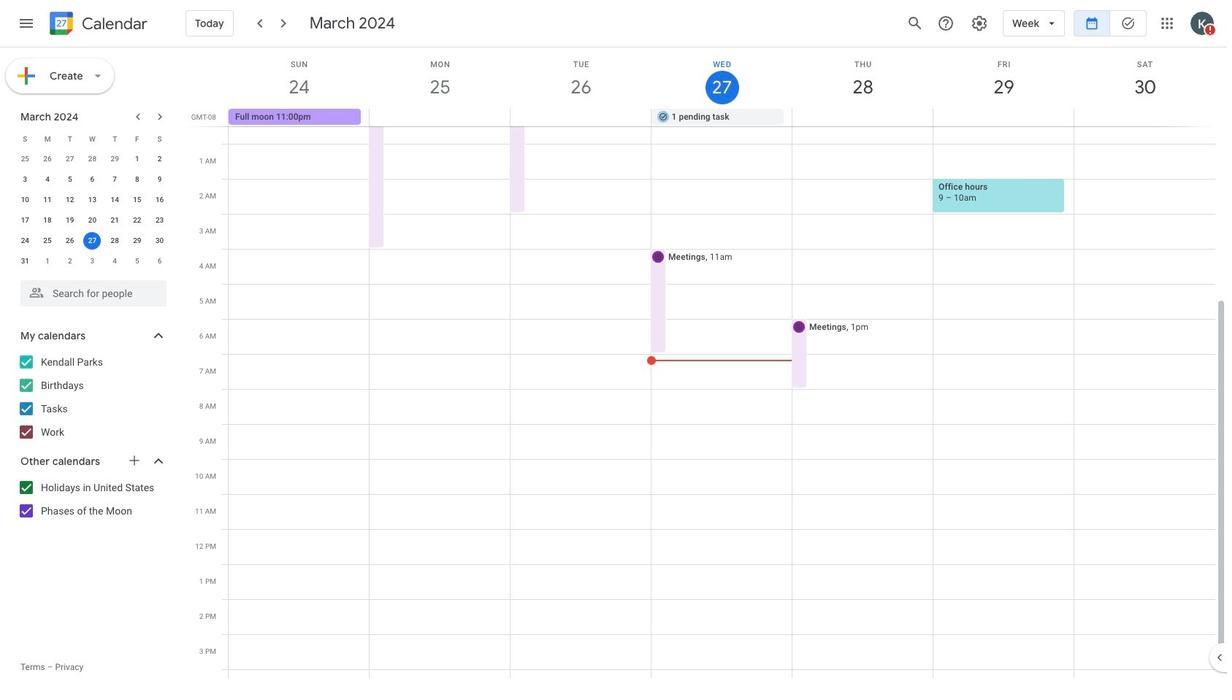 Task type: vqa. For each thing, say whether or not it's contained in the screenshot.
bottom 30
no



Task type: describe. For each thing, give the bounding box(es) containing it.
april 4 element
[[106, 253, 124, 270]]

april 5 element
[[129, 253, 146, 270]]

11 element
[[39, 191, 56, 209]]

31 element
[[16, 253, 34, 270]]

14 element
[[106, 191, 124, 209]]

15 element
[[129, 191, 146, 209]]

heading inside the calendar element
[[79, 15, 148, 33]]

24 element
[[16, 232, 34, 250]]

1 element
[[129, 151, 146, 168]]

18 element
[[39, 212, 56, 229]]

april 3 element
[[84, 253, 101, 270]]

19 element
[[61, 212, 79, 229]]

april 1 element
[[39, 253, 56, 270]]

cell inside march 2024 grid
[[81, 231, 104, 251]]

28 element
[[106, 232, 124, 250]]

7 element
[[106, 171, 124, 189]]

Search for people text field
[[29, 281, 158, 307]]

february 29 element
[[106, 151, 124, 168]]

9 element
[[151, 171, 169, 189]]

calendar element
[[47, 9, 148, 41]]

10 element
[[16, 191, 34, 209]]

27, today element
[[84, 232, 101, 250]]



Task type: locate. For each thing, give the bounding box(es) containing it.
16 element
[[151, 191, 169, 209]]

5 element
[[61, 171, 79, 189]]

april 6 element
[[151, 253, 169, 270]]

29 element
[[129, 232, 146, 250]]

row group
[[14, 149, 171, 272]]

8 element
[[129, 171, 146, 189]]

4 element
[[39, 171, 56, 189]]

None search field
[[0, 275, 181, 307]]

25 element
[[39, 232, 56, 250]]

heading
[[79, 15, 148, 33]]

30 element
[[151, 232, 169, 250]]

6 element
[[84, 171, 101, 189]]

my calendars list
[[3, 351, 181, 444]]

22 element
[[129, 212, 146, 229]]

20 element
[[84, 212, 101, 229]]

17 element
[[16, 212, 34, 229]]

other calendars list
[[3, 476, 181, 523]]

3 element
[[16, 171, 34, 189]]

cell
[[370, 109, 511, 126], [511, 109, 652, 126], [793, 109, 933, 126], [933, 109, 1074, 126], [1074, 109, 1215, 126], [81, 231, 104, 251]]

february 27 element
[[61, 151, 79, 168]]

february 26 element
[[39, 151, 56, 168]]

row
[[222, 109, 1228, 126], [14, 129, 171, 149], [14, 149, 171, 170], [14, 170, 171, 190], [14, 190, 171, 210], [14, 210, 171, 231], [14, 231, 171, 251], [14, 251, 171, 272]]

april 2 element
[[61, 253, 79, 270]]

13 element
[[84, 191, 101, 209]]

12 element
[[61, 191, 79, 209]]

21 element
[[106, 212, 124, 229]]

add other calendars image
[[127, 454, 142, 468]]

main drawer image
[[18, 15, 35, 32]]

march 2024 grid
[[14, 129, 171, 272]]

grid
[[187, 48, 1228, 679]]

settings menu image
[[971, 15, 989, 32]]

february 25 element
[[16, 151, 34, 168]]

26 element
[[61, 232, 79, 250]]

23 element
[[151, 212, 169, 229]]

2 element
[[151, 151, 169, 168]]

february 28 element
[[84, 151, 101, 168]]



